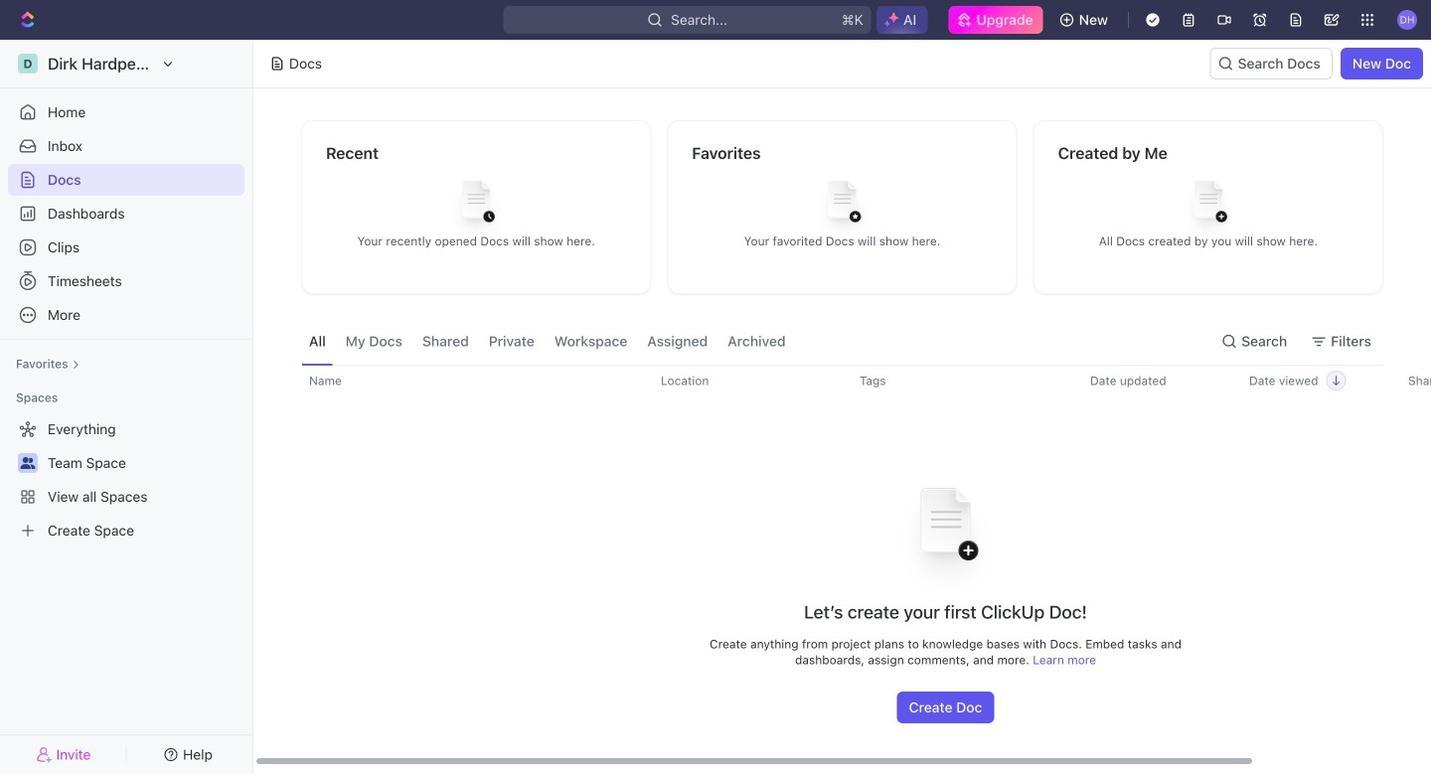 Task type: vqa. For each thing, say whether or not it's contained in the screenshot.
tree
yes



Task type: describe. For each thing, give the bounding box(es) containing it.
user group image
[[20, 457, 35, 469]]

dirk hardpeck's workspace, , element
[[18, 54, 38, 74]]

tree inside sidebar navigation
[[8, 413, 245, 547]]

invite user image
[[36, 746, 52, 764]]

no data image
[[886, 461, 1005, 600]]

0 vertical spatial row
[[283, 365, 1431, 397]]

no recent docs image
[[436, 165, 516, 245]]

no created by me docs image
[[1169, 165, 1248, 245]]



Task type: locate. For each thing, give the bounding box(es) containing it.
table
[[283, 365, 1431, 723]]

column header
[[283, 374, 297, 388]]

tree
[[8, 413, 245, 547]]

tab list
[[301, 318, 794, 365]]

1 vertical spatial row
[[301, 461, 1431, 723]]

column header inside "row"
[[283, 374, 297, 388]]

sidebar navigation
[[0, 40, 257, 774]]

no favorited docs image
[[803, 165, 882, 245]]

row
[[283, 365, 1431, 397], [301, 461, 1431, 723]]



